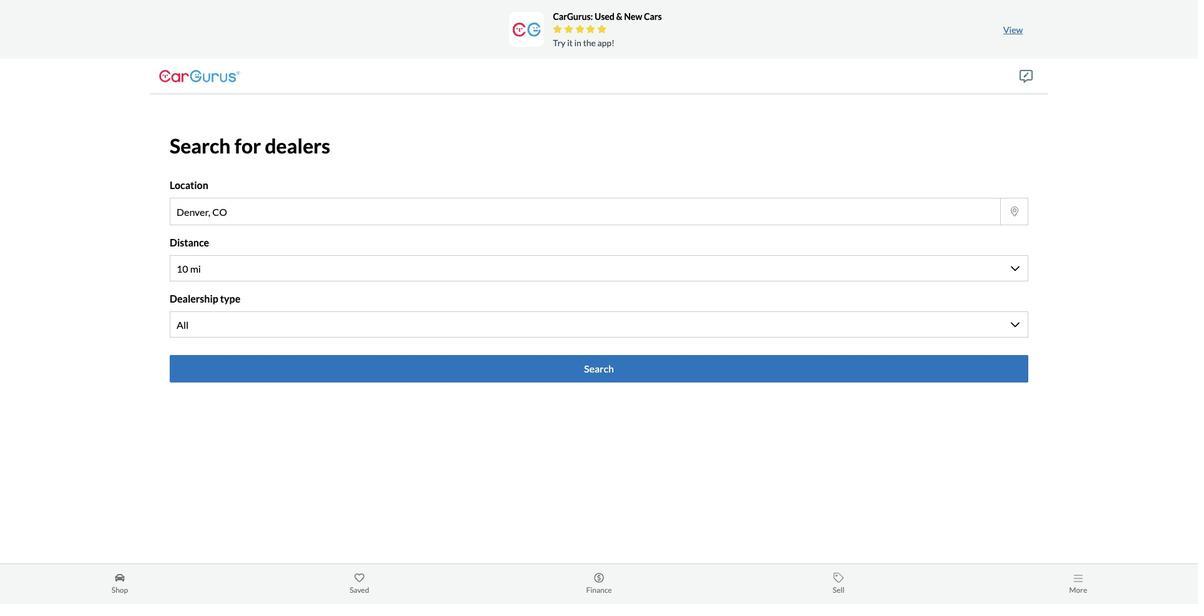 Task type: locate. For each thing, give the bounding box(es) containing it.
cargurus logo homepage link image
[[159, 64, 240, 89]]

1 horizontal spatial search
[[584, 363, 614, 375]]

dealers
[[265, 134, 330, 158]]

view
[[1003, 24, 1023, 35]]

more
[[1069, 585, 1087, 595]]

add a car review image
[[1019, 70, 1032, 83]]

in
[[574, 37, 581, 48]]

search for search
[[584, 363, 614, 375]]

saved
[[350, 585, 369, 594]]

search button
[[170, 355, 1028, 383]]

cars
[[644, 11, 662, 22]]

finance
[[586, 585, 612, 594]]

search inside "button"
[[584, 363, 614, 375]]

finance link
[[479, 570, 719, 598]]

0 vertical spatial search
[[170, 134, 231, 158]]

shop link
[[0, 570, 240, 598]]

dealership
[[170, 293, 218, 305]]

it
[[567, 37, 573, 48]]

try it in the app!
[[553, 37, 615, 48]]

1 vertical spatial search
[[584, 363, 614, 375]]

search
[[170, 134, 231, 158], [584, 363, 614, 375]]

distance
[[170, 237, 209, 249]]

search for search for dealers
[[170, 134, 231, 158]]

0 horizontal spatial search
[[170, 134, 231, 158]]

more button
[[958, 570, 1198, 598]]

saved link
[[240, 570, 479, 598]]

app!
[[597, 37, 615, 48]]

cargurus: used & new cars
[[553, 11, 662, 22]]

for
[[234, 134, 261, 158]]

&
[[616, 11, 622, 22]]



Task type: describe. For each thing, give the bounding box(es) containing it.
Location text field
[[170, 199, 1000, 225]]

sell
[[833, 585, 845, 594]]

cargurus logo homepage link link
[[159, 64, 240, 89]]

sell link
[[719, 570, 958, 598]]

the
[[583, 37, 596, 48]]

shop
[[112, 585, 128, 594]]

new
[[624, 11, 642, 22]]

cargurus:
[[553, 11, 593, 22]]

location
[[170, 179, 208, 191]]

find my location image
[[1008, 207, 1021, 217]]

type
[[220, 293, 240, 305]]

search for dealers
[[170, 134, 330, 158]]

view link
[[995, 15, 1032, 43]]

try
[[553, 37, 565, 48]]

used
[[595, 11, 614, 22]]

dealership type
[[170, 293, 240, 305]]



Task type: vqa. For each thing, say whether or not it's contained in the screenshot.
Anyone
no



